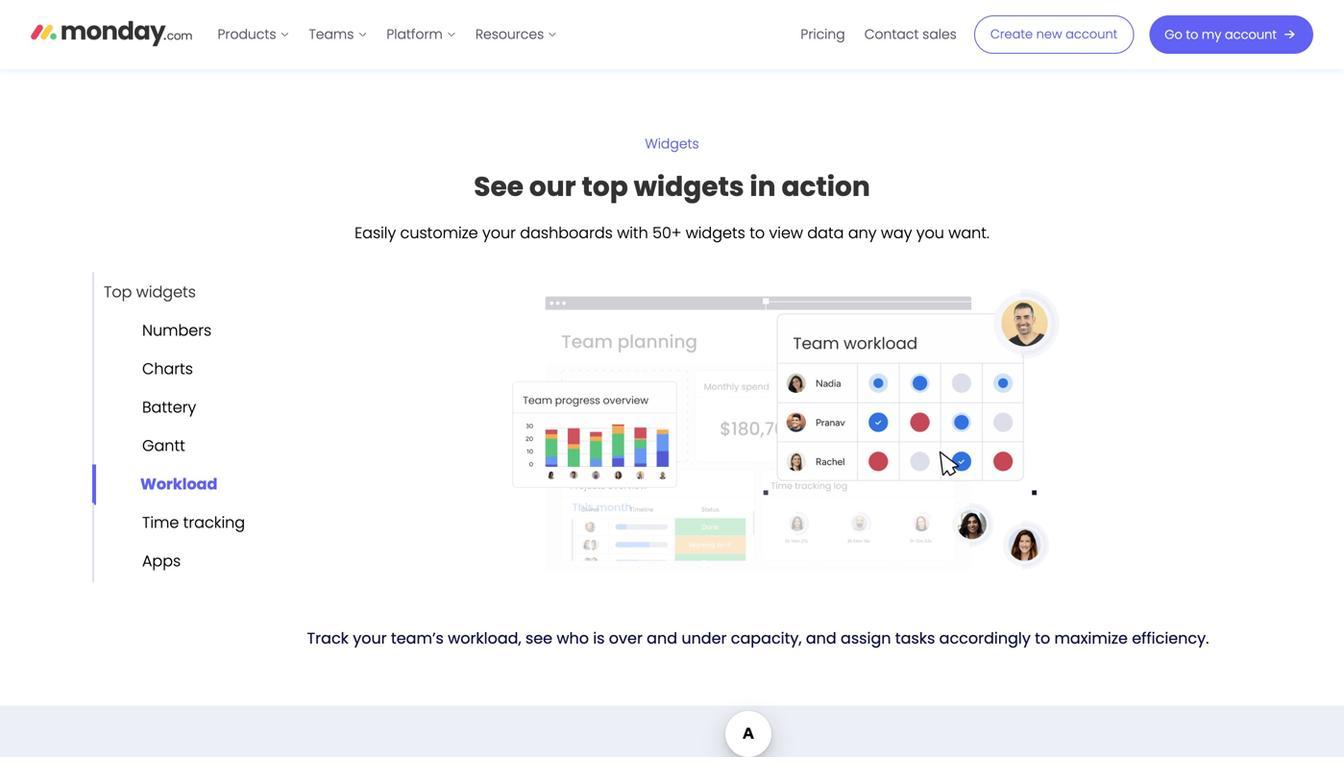 Task type: locate. For each thing, give the bounding box(es) containing it.
dashboards
[[520, 222, 613, 243]]

to inside button
[[1186, 26, 1199, 43]]

sales
[[923, 25, 957, 44]]

0 vertical spatial to
[[1186, 26, 1199, 43]]

battery
[[142, 396, 196, 418]]

your
[[482, 222, 516, 243], [353, 627, 387, 649]]

1 horizontal spatial to
[[1035, 627, 1051, 649]]

0 horizontal spatial your
[[353, 627, 387, 649]]

time tracking tab
[[92, 503, 245, 543]]

charts tab
[[92, 349, 193, 389]]

1 horizontal spatial your
[[482, 222, 516, 243]]

widgets up numbers in the top left of the page
[[136, 281, 196, 303]]

to right go
[[1186, 26, 1199, 43]]

assign
[[841, 627, 891, 649]]

widgets inside top widgets tab
[[136, 281, 196, 303]]

numbers tab
[[92, 311, 212, 351]]

platform link
[[377, 19, 466, 50]]

apps
[[142, 550, 181, 572]]

to left maximize
[[1035, 627, 1051, 649]]

any
[[848, 222, 877, 243]]

and right over
[[647, 627, 678, 649]]

2 vertical spatial widgets
[[136, 281, 196, 303]]

1 horizontal spatial and
[[806, 627, 837, 649]]

1 horizontal spatial list
[[791, 0, 967, 69]]

2 list from the left
[[791, 0, 967, 69]]

widgets
[[634, 167, 744, 205], [686, 222, 746, 243], [136, 281, 196, 303]]

create new account button
[[974, 15, 1134, 54]]

you
[[917, 222, 945, 243]]

widgets
[[645, 135, 699, 153]]

teams
[[309, 25, 354, 44]]

your right 'track'
[[353, 627, 387, 649]]

list
[[208, 0, 567, 69], [791, 0, 967, 69]]

0 horizontal spatial to
[[750, 222, 765, 243]]

who
[[557, 627, 589, 649]]

efficiency.
[[1132, 627, 1209, 649]]

action
[[782, 167, 870, 205]]

pricing
[[801, 25, 845, 44]]

pricing link
[[791, 19, 855, 50]]

top
[[582, 167, 628, 205]]

and left assign
[[806, 627, 837, 649]]

0 horizontal spatial list
[[208, 0, 567, 69]]

0 vertical spatial your
[[482, 222, 516, 243]]

to
[[1186, 26, 1199, 43], [750, 222, 765, 243], [1035, 627, 1051, 649]]

widgets down widgets
[[634, 167, 744, 205]]

account
[[1066, 25, 1118, 43], [1225, 26, 1277, 43]]

our
[[529, 167, 576, 205]]

widgets right 50+
[[686, 222, 746, 243]]

0 horizontal spatial and
[[647, 627, 678, 649]]

my
[[1202, 26, 1222, 43]]

1 and from the left
[[647, 627, 678, 649]]

easily
[[355, 222, 396, 243]]

1 vertical spatial to
[[750, 222, 765, 243]]

go to my account
[[1165, 26, 1277, 43]]

list containing pricing
[[791, 0, 967, 69]]

track your team's workload, see who is over and under capacity,  and assign tasks accordingly to maximize efficiency.
[[307, 627, 1209, 649]]

to left view
[[750, 222, 765, 243]]

go
[[1165, 26, 1183, 43]]

account right 'new'
[[1066, 25, 1118, 43]]

workload,
[[448, 627, 521, 649]]

numbers
[[142, 320, 212, 341]]

account right my
[[1225, 26, 1277, 43]]

your down the see
[[482, 222, 516, 243]]

see our top widgets in action
[[474, 167, 870, 205]]

charts
[[142, 358, 193, 380]]

1 horizontal spatial account
[[1225, 26, 1277, 43]]

platform
[[387, 25, 443, 44]]

workload image
[[264, 273, 1252, 598]]

capacity,
[[731, 627, 802, 649]]

see
[[474, 167, 524, 205]]

gantt
[[142, 435, 185, 457]]

workload tab
[[92, 464, 218, 505]]

1 list from the left
[[208, 0, 567, 69]]

2 horizontal spatial to
[[1186, 26, 1199, 43]]

and
[[647, 627, 678, 649], [806, 627, 837, 649]]



Task type: describe. For each thing, give the bounding box(es) containing it.
over
[[609, 627, 643, 649]]

new
[[1037, 25, 1062, 43]]

team's
[[391, 627, 444, 649]]

list containing products
[[208, 0, 567, 69]]

2 vertical spatial to
[[1035, 627, 1051, 649]]

workload
[[140, 473, 218, 495]]

top widgets
[[104, 281, 196, 303]]

create
[[991, 25, 1033, 43]]

create new account
[[991, 25, 1118, 43]]

resources link
[[466, 19, 567, 50]]

products link
[[208, 19, 299, 50]]

time tracking
[[142, 512, 245, 533]]

contact sales
[[865, 25, 957, 44]]

monday.com logo image
[[31, 13, 193, 53]]

gantt tab
[[92, 426, 185, 466]]

contact sales button
[[855, 19, 967, 50]]

0 horizontal spatial account
[[1066, 25, 1118, 43]]

50+
[[653, 222, 682, 243]]

2 and from the left
[[806, 627, 837, 649]]

in
[[750, 167, 776, 205]]

want.
[[949, 222, 990, 243]]

contact
[[865, 25, 919, 44]]

1 vertical spatial your
[[353, 627, 387, 649]]

products
[[218, 25, 276, 44]]

time
[[142, 512, 179, 533]]

under
[[682, 627, 727, 649]]

accordingly
[[939, 627, 1031, 649]]

main element
[[208, 0, 1314, 69]]

resources
[[476, 25, 544, 44]]

see
[[526, 627, 553, 649]]

top widgets tab
[[92, 272, 196, 313]]

battery tab
[[92, 388, 196, 428]]

teams link
[[299, 19, 377, 50]]

top
[[104, 281, 132, 303]]

track
[[307, 627, 349, 649]]

go to my account button
[[1150, 15, 1314, 54]]

1 vertical spatial widgets
[[686, 222, 746, 243]]

customize
[[400, 222, 478, 243]]

easily customize your dashboards with 50+ widgets to view data any way you want.
[[355, 222, 990, 243]]

tracking
[[183, 512, 245, 533]]

data
[[808, 222, 844, 243]]

maximize
[[1055, 627, 1128, 649]]

is
[[593, 627, 605, 649]]

apps tab
[[92, 541, 181, 582]]

0 vertical spatial widgets
[[634, 167, 744, 205]]

view
[[769, 222, 803, 243]]

way
[[881, 222, 912, 243]]

with
[[617, 222, 648, 243]]

tasks
[[895, 627, 935, 649]]



Task type: vqa. For each thing, say whether or not it's contained in the screenshot.
Docs Turn words into workflows and collaborate in real-time
no



